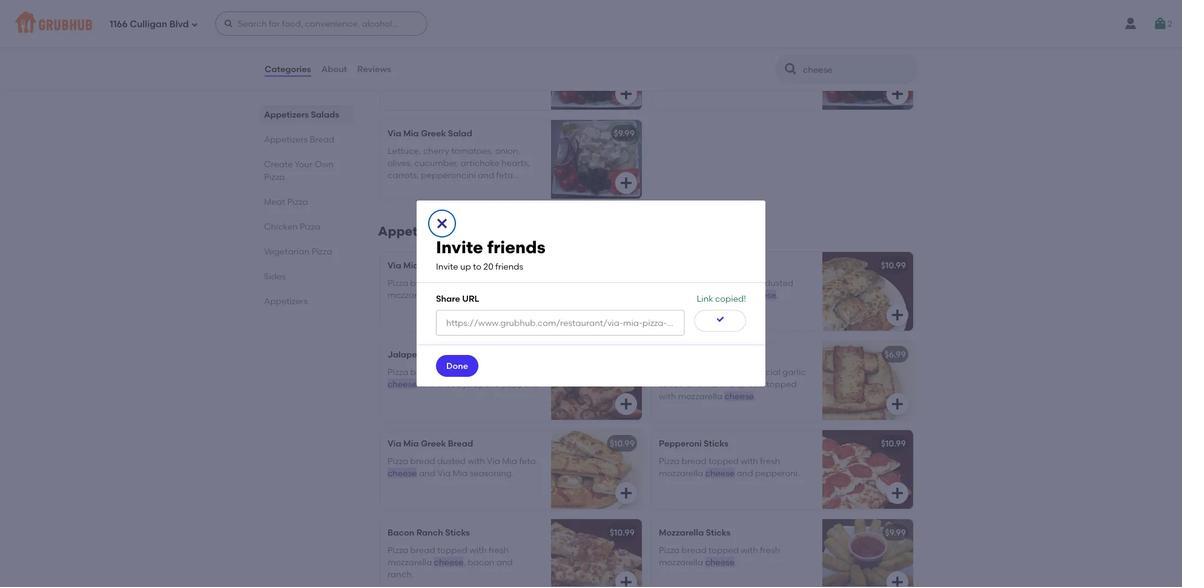Task type: locate. For each thing, give the bounding box(es) containing it.
svg image
[[1154, 16, 1168, 31], [224, 19, 234, 28], [619, 87, 634, 101], [891, 87, 905, 101], [619, 176, 634, 190], [435, 216, 450, 231], [619, 308, 634, 322], [891, 308, 905, 322], [716, 314, 725, 324], [619, 397, 634, 411], [891, 397, 905, 411], [619, 486, 634, 500], [891, 486, 905, 500], [619, 575, 634, 587]]

bacon ranch sticks
[[388, 527, 470, 538]]

artichoke
[[659, 69, 698, 79], [461, 158, 500, 168]]

1 horizontal spatial ,
[[464, 557, 466, 567]]

0 horizontal spatial bread,
[[410, 366, 438, 377]]

bread left 20
[[454, 260, 479, 270]]

0 horizontal spatial hearts,
[[502, 158, 530, 168]]

svg image
[[191, 21, 198, 28], [891, 575, 905, 587]]

topped down mozzarella sticks
[[709, 545, 739, 555]]

cheese and pepperoni.
[[706, 468, 800, 478]]

cucumber, inside , artichoke hearts, olives, cucumber, pepperoncini and carrots.
[[758, 69, 802, 79]]

1 horizontal spatial olives,
[[421, 69, 446, 79]]

.
[[417, 182, 419, 192], [464, 290, 466, 300], [777, 290, 779, 300], [754, 391, 757, 401], [735, 557, 737, 567]]

1 vertical spatial bread,
[[410, 366, 438, 377]]

pizza bread topped with fresh mozzarella down "ranch"
[[388, 545, 509, 567]]

, bacon and ranch.
[[388, 557, 513, 579]]

about button
[[321, 47, 348, 91]]

svg image for "jalapeno sticks" image
[[619, 397, 634, 411]]

pizza up the sides tab
[[312, 246, 332, 256]]

salad right chef
[[443, 39, 467, 49]]

with inside the 'pizza bread dusted with via mia feta cheese and via mia seasoning.'
[[468, 455, 485, 466]]

dusted down via mia greek bread
[[437, 455, 466, 466]]

1 vertical spatial feta
[[519, 455, 536, 466]]

via mia chef salad image
[[551, 31, 642, 110]]

fresh for pepperoni sticks
[[760, 455, 781, 466]]

mozzarella down pepperoni
[[659, 468, 704, 478]]

$10.99 for cheese and pepperoni.
[[881, 438, 906, 449]]

bread down bacon ranch sticks at the bottom of page
[[410, 545, 435, 555]]

garden
[[692, 39, 724, 49]]

0 horizontal spatial appetizers bread
[[264, 134, 335, 144]]

topped up , bacon and ranch.
[[437, 545, 468, 555]]

bread inside "tab"
[[310, 134, 335, 144]]

carrots,
[[388, 170, 419, 180]]

appetizers up appetizers bread "tab"
[[264, 109, 309, 119]]

cheese down jalapeno
[[388, 379, 417, 389]]

via mia greek salad image
[[551, 120, 642, 199]]

0 vertical spatial dusted
[[765, 277, 794, 288]]

jalapeno sticks
[[388, 349, 454, 360]]

mia up seasoning.
[[502, 455, 517, 466]]

feta
[[497, 170, 513, 180], [519, 455, 536, 466]]

mozzarella for mozzarella sticks
[[659, 557, 704, 567]]

pizza down pepperoni
[[659, 455, 680, 466]]

1 vertical spatial artichoke
[[461, 158, 500, 168]]

mia
[[404, 39, 419, 49], [675, 39, 690, 49], [404, 128, 419, 138], [404, 260, 419, 270], [720, 379, 735, 389], [404, 438, 419, 449], [502, 455, 517, 466], [453, 468, 468, 478]]

bread, down jalapeno sticks
[[410, 366, 438, 377]]

$9.99 for , olives, pepperoncini and carrots.
[[614, 39, 635, 49]]

olives,
[[421, 69, 446, 79], [731, 69, 755, 79], [388, 158, 413, 168]]

cheese . for garlic bread
[[725, 391, 757, 401]]

cheese . down the sauce,
[[747, 290, 779, 300]]

bacon
[[468, 557, 495, 567]]

fresh inside pizza bread, pesto sauce, dusted with fresh mozzarella
[[678, 290, 699, 300]]

artichoke inside , artichoke hearts, olives, cucumber, pepperoncini and carrots.
[[659, 69, 698, 79]]

cheese
[[388, 69, 417, 79], [434, 290, 464, 300], [747, 290, 777, 300], [388, 379, 417, 389], [725, 391, 754, 401], [388, 468, 417, 478], [706, 468, 735, 478], [434, 557, 464, 567], [706, 557, 735, 567]]

0 horizontal spatial ,
[[417, 69, 419, 79]]

0 vertical spatial hearts,
[[700, 69, 728, 79]]

jalapeno
[[388, 349, 428, 360]]

feta inside lettuce, cherry tomatoes, onion, olives, cucumber, artichoke hearts, carrots, pepperoncini and feta .
[[497, 170, 513, 180]]

cheese down via mia greek bread
[[388, 468, 417, 478]]

hearts, down onion,
[[502, 158, 530, 168]]

via mia pesto bread image
[[823, 252, 914, 331]]

bread, up link
[[682, 277, 709, 288]]

friends up 20
[[487, 237, 546, 258]]

via mia greek bread image
[[551, 430, 642, 509]]

$9.99 for .
[[614, 128, 635, 138]]

via mia garden salad image
[[823, 31, 914, 110]]

0 horizontal spatial artichoke
[[461, 158, 500, 168]]

chef
[[421, 39, 441, 49]]

0 horizontal spatial olives,
[[388, 158, 413, 168]]

olives, down chef
[[421, 69, 446, 79]]

. for mozzarella sticks
[[735, 557, 737, 567]]

0 vertical spatial invite
[[436, 237, 483, 258]]

sticks
[[430, 349, 454, 360], [704, 438, 729, 449], [445, 527, 470, 538], [706, 527, 731, 538]]

0 vertical spatial pepperoncini
[[448, 69, 503, 79]]

sticks for jalapeno sticks
[[430, 349, 454, 360]]

categories button
[[264, 47, 312, 91]]

topped up "cheese and pepperoni."
[[709, 455, 739, 466]]

vegetarian pizza
[[264, 246, 332, 256]]

dusted right the sauce,
[[765, 277, 794, 288]]

2
[[1168, 18, 1173, 29]]

1 vertical spatial appetizers bread
[[378, 224, 489, 239]]

invite friends invite up to 20 friends
[[436, 237, 546, 272]]

main navigation navigation
[[0, 0, 1183, 47]]

1 vertical spatial cucumber,
[[415, 158, 459, 168]]

mozzarella inside 1/2 loaf french bread. special garlic sauce and via mia spices, topped with mozzarella
[[678, 391, 723, 401]]

salad for via mia greek salad
[[448, 128, 472, 138]]

1 horizontal spatial cucumber,
[[758, 69, 802, 79]]

, inside ', olives, pepperoncini and carrots.'
[[417, 69, 419, 79]]

invite up up at the top left of the page
[[436, 237, 483, 258]]

0 horizontal spatial feta
[[497, 170, 513, 180]]

sides
[[264, 271, 286, 281]]

0 vertical spatial feta
[[497, 170, 513, 180]]

dusted
[[765, 277, 794, 288], [437, 455, 466, 466]]

1 vertical spatial hearts,
[[502, 158, 530, 168]]

, left bacon
[[464, 557, 466, 567]]

1 invite from the top
[[436, 237, 483, 258]]

$10.99 for cheese .
[[881, 260, 906, 270]]

mia down the 'bread.'
[[720, 379, 735, 389]]

0 horizontal spatial dusted
[[437, 455, 466, 466]]

pizza bread topped with fresh mozzarella for bacon ranch sticks
[[388, 545, 509, 567]]

2 horizontal spatial ,
[[768, 56, 770, 67]]

and
[[505, 69, 522, 79], [716, 81, 732, 91], [478, 170, 494, 180], [419, 379, 436, 389], [686, 379, 702, 389], [419, 468, 436, 478], [737, 468, 754, 478], [497, 557, 513, 567]]

mozzarella for bacon ranch sticks
[[388, 557, 432, 567]]

and inside 1/2 loaf french bread. special garlic sauce and via mia spices, topped with mozzarella
[[686, 379, 702, 389]]

friends
[[487, 237, 546, 258], [496, 261, 524, 272]]

create
[[264, 159, 293, 169]]

0 horizontal spatial svg image
[[191, 21, 198, 28]]

0 horizontal spatial carrots.
[[388, 81, 419, 91]]

, inside , bacon and ranch.
[[464, 557, 466, 567]]

0 vertical spatial appetizers bread
[[264, 134, 335, 144]]

pizza left pesto
[[659, 277, 680, 288]]

0 horizontal spatial cucumber,
[[415, 158, 459, 168]]

mozzarella down 'via mia cheesy bread'
[[388, 290, 432, 300]]

bread for bacon ranch sticks
[[410, 545, 435, 555]]

create your own pizza
[[264, 159, 334, 182]]

1 carrots. from the left
[[388, 81, 419, 91]]

cheese down via mia chef salad
[[388, 69, 417, 79]]

2 greek from the top
[[421, 438, 446, 449]]

carrots.
[[388, 81, 419, 91], [734, 81, 766, 91]]

pizza down mozzarella
[[659, 545, 680, 555]]

sides tab
[[264, 270, 349, 282]]

pepperoncini
[[448, 69, 503, 79], [659, 81, 714, 91], [421, 170, 476, 180]]

appetizers up 'create'
[[264, 134, 308, 144]]

,
[[768, 56, 770, 67], [417, 69, 419, 79], [464, 557, 466, 567]]

0 vertical spatial bread,
[[682, 277, 709, 288]]

mia left seasoning.
[[453, 468, 468, 478]]

bread up up at the top left of the page
[[451, 224, 489, 239]]

pizza bread topped with fresh mozzarella down cheesy
[[388, 277, 509, 300]]

friends right 20
[[496, 261, 524, 272]]

mozzarella up the ranch.
[[388, 557, 432, 567]]

olives, inside , artichoke hearts, olives, cucumber, pepperoncini and carrots.
[[731, 69, 755, 79]]

0 vertical spatial $9.99
[[614, 39, 635, 49]]

0 vertical spatial cucumber,
[[758, 69, 802, 79]]

$9.99
[[614, 39, 635, 49], [614, 128, 635, 138], [885, 527, 906, 538]]

1 horizontal spatial bread,
[[682, 277, 709, 288]]

cheesy
[[421, 260, 452, 270]]

sticks right pepperoni
[[704, 438, 729, 449]]

2 carrots. from the left
[[734, 81, 766, 91]]

1166
[[110, 19, 128, 30]]

garlic bread image
[[823, 341, 914, 420]]

olives, down via mia garden salad
[[731, 69, 755, 79]]

and inside ', olives, pepperoncini and carrots.'
[[505, 69, 522, 79]]

1 horizontal spatial feta
[[519, 455, 536, 466]]

greek up "cherry"
[[421, 128, 446, 138]]

1 horizontal spatial dusted
[[765, 277, 794, 288]]

hearts, inside , artichoke hearts, olives, cucumber, pepperoncini and carrots.
[[700, 69, 728, 79]]

pizza bread topped with fresh mozzarella down mozzarella sticks
[[659, 545, 781, 567]]

1 vertical spatial pepperoncini
[[659, 81, 714, 91]]

olives, inside ', olives, pepperoncini and carrots.'
[[421, 69, 446, 79]]

via
[[388, 39, 401, 49], [659, 39, 673, 49], [388, 128, 401, 138], [388, 260, 401, 270], [704, 379, 718, 389], [388, 438, 401, 449], [487, 455, 500, 466], [438, 468, 451, 478]]

mozzarella down "french"
[[678, 391, 723, 401]]

sticks right mozzarella
[[706, 527, 731, 538]]

appetizers down sides
[[264, 296, 308, 306]]

pizza bread topped with fresh mozzarella for mozzarella sticks
[[659, 545, 781, 567]]

pepperoncini down via mia garden salad
[[659, 81, 714, 91]]

blvd
[[169, 19, 189, 30]]

hearts, inside lettuce, cherry tomatoes, onion, olives, cucumber, artichoke hearts, carrots, pepperoncini and feta .
[[502, 158, 530, 168]]

topped up the share
[[437, 277, 468, 288]]

mia left chef
[[404, 39, 419, 49]]

mozarella
[[491, 366, 532, 377]]

pizza bread topped with fresh mozzarella for via mia cheesy bread
[[388, 277, 509, 300]]

pizza
[[264, 171, 285, 182], [287, 196, 308, 207], [300, 221, 321, 231], [312, 246, 332, 256], [388, 277, 408, 288], [659, 277, 680, 288], [388, 366, 408, 377], [388, 455, 408, 466], [659, 455, 680, 466], [388, 545, 408, 555], [659, 545, 680, 555]]

mozzarella inside pizza bread, pesto sauce, dusted with fresh mozzarella
[[701, 290, 745, 300]]

pepperoni sticks
[[659, 438, 729, 449]]

garlic
[[783, 366, 806, 377]]

greek up the 'pizza bread dusted with via mia feta cheese and via mia seasoning.'
[[421, 438, 446, 449]]

mozzarella down pesto
[[701, 290, 745, 300]]

bread for pepperoni sticks
[[682, 455, 707, 466]]

1 vertical spatial dusted
[[437, 455, 466, 466]]

appetizers bread tab
[[264, 133, 349, 145]]

artichoke down via mia garden salad
[[659, 69, 698, 79]]

2 invite from the top
[[436, 261, 458, 272]]

appetizers bread down appetizers salads
[[264, 134, 335, 144]]

1 vertical spatial invite
[[436, 261, 458, 272]]

$8.99
[[885, 39, 906, 49]]

pepperoncini down via mia chef salad
[[448, 69, 503, 79]]

0 vertical spatial greek
[[421, 128, 446, 138]]

pepperoncini down "cherry"
[[421, 170, 476, 180]]

bread, inside pizza bread, topped with mozarella cheese and sliced jalapeno peppers.
[[410, 366, 438, 377]]

hearts, down garden
[[700, 69, 728, 79]]

, left search icon
[[768, 56, 770, 67]]

cheese . down up at the top left of the page
[[434, 290, 466, 300]]

and inside the 'pizza bread dusted with via mia feta cheese and via mia seasoning.'
[[419, 468, 436, 478]]

mozzarella sticks image
[[823, 519, 914, 587]]

bread down 'via mia cheesy bread'
[[410, 277, 435, 288]]

cheese . down spices,
[[725, 391, 757, 401]]

topped down garlic at the bottom right of page
[[767, 379, 797, 389]]

1 horizontal spatial svg image
[[891, 575, 905, 587]]

and inside , artichoke hearts, olives, cucumber, pepperoncini and carrots.
[[716, 81, 732, 91]]

bread for mozzarella sticks
[[682, 545, 707, 555]]

chicken pizza
[[264, 221, 321, 231]]

bread down via mia greek bread
[[410, 455, 435, 466]]

1 vertical spatial friends
[[496, 261, 524, 272]]

2 horizontal spatial olives,
[[731, 69, 755, 79]]

pizza inside pizza bread, pesto sauce, dusted with fresh mozzarella
[[659, 277, 680, 288]]

1 vertical spatial $9.99
[[614, 128, 635, 138]]

bread down mozzarella sticks
[[682, 545, 707, 555]]

0 vertical spatial artichoke
[[659, 69, 698, 79]]

pizza inside the 'pizza bread dusted with via mia feta cheese and via mia seasoning.'
[[388, 455, 408, 466]]

peppers.
[[502, 379, 538, 389]]

bread
[[410, 277, 435, 288], [410, 455, 435, 466], [682, 455, 707, 466], [410, 545, 435, 555], [682, 545, 707, 555]]

jalapeno
[[464, 379, 500, 389]]

bread down the pepperoni sticks
[[682, 455, 707, 466]]

invite left up at the top left of the page
[[436, 261, 458, 272]]

bread, inside pizza bread, pesto sauce, dusted with fresh mozzarella
[[682, 277, 709, 288]]

create your own pizza tab
[[264, 158, 349, 183]]

via mia chef salad
[[388, 39, 467, 49]]

mozzarella down mozzarella
[[659, 557, 704, 567]]

topped for bacon ranch sticks
[[437, 545, 468, 555]]

fresh
[[489, 277, 509, 288], [678, 290, 699, 300], [760, 455, 781, 466], [489, 545, 509, 555], [760, 545, 781, 555]]

salad
[[443, 39, 467, 49], [726, 39, 750, 49], [448, 128, 472, 138]]

with
[[470, 277, 487, 288], [659, 290, 676, 300], [472, 366, 489, 377], [659, 391, 676, 401], [468, 455, 485, 466], [741, 455, 758, 466], [470, 545, 487, 555], [741, 545, 758, 555]]

seasoning.
[[470, 468, 514, 478]]

and inside , bacon and ranch.
[[497, 557, 513, 567]]

appetizers bread
[[264, 134, 335, 144], [378, 224, 489, 239]]

pizza down jalapeno
[[388, 366, 408, 377]]

1 horizontal spatial hearts,
[[700, 69, 728, 79]]

ranch.
[[388, 569, 414, 579]]

None text field
[[436, 310, 685, 336]]

appetizers bread up 'via mia cheesy bread'
[[378, 224, 489, 239]]

, inside , artichoke hearts, olives, cucumber, pepperoncini and carrots.
[[768, 56, 770, 67]]

mozzarella for pepperoni sticks
[[659, 468, 704, 478]]

via mia greek salad
[[388, 128, 472, 138]]

with inside pizza bread, topped with mozarella cheese and sliced jalapeno peppers.
[[472, 366, 489, 377]]

1 greek from the top
[[421, 128, 446, 138]]

cheese . down mozzarella sticks
[[706, 557, 737, 567]]

cheese down the sauce,
[[747, 290, 777, 300]]

appetizers salads tab
[[264, 108, 349, 121]]

hearts,
[[700, 69, 728, 79], [502, 158, 530, 168]]

svg image for via mia greek bread image
[[619, 486, 634, 500]]

1 horizontal spatial artichoke
[[659, 69, 698, 79]]

1 horizontal spatial appetizers bread
[[378, 224, 489, 239]]

bacon
[[388, 527, 415, 538]]

mia left garden
[[675, 39, 690, 49]]

artichoke down tomatoes, at the top
[[461, 158, 500, 168]]

2 vertical spatial pepperoncini
[[421, 170, 476, 180]]

0 vertical spatial svg image
[[191, 21, 198, 28]]

$10.99 for pizza bread, topped with mozarella cheese and sliced jalapeno peppers.
[[610, 349, 635, 360]]

topped inside 1/2 loaf french bread. special garlic sauce and via mia spices, topped with mozzarella
[[767, 379, 797, 389]]

topped for via mia cheesy bread
[[437, 277, 468, 288]]

1 vertical spatial ,
[[417, 69, 419, 79]]

pizza bread dusted with via mia feta cheese and via mia seasoning.
[[388, 455, 536, 478]]

cheese .
[[434, 290, 466, 300], [747, 290, 779, 300], [725, 391, 757, 401], [706, 557, 737, 567]]

pizza down via mia greek bread
[[388, 455, 408, 466]]

pizza inside create your own pizza
[[264, 171, 285, 182]]

2 vertical spatial ,
[[464, 557, 466, 567]]

salad right garden
[[726, 39, 750, 49]]

bread up own
[[310, 134, 335, 144]]

topped inside pizza bread, topped with mozarella cheese and sliced jalapeno peppers.
[[440, 366, 470, 377]]

olives, up carrots,
[[388, 158, 413, 168]]

pizza down 'create'
[[264, 171, 285, 182]]

salad for via mia garden salad
[[726, 39, 750, 49]]

1 horizontal spatial carrots.
[[734, 81, 766, 91]]

salad up tomatoes, at the top
[[448, 128, 472, 138]]

topped up sliced
[[440, 366, 470, 377]]

sticks up done
[[430, 349, 454, 360]]

1 vertical spatial greek
[[421, 438, 446, 449]]

pizza bread topped with fresh mozzarella down the pepperoni sticks
[[659, 455, 781, 478]]

bread,
[[682, 277, 709, 288], [410, 366, 438, 377]]

pesto
[[711, 277, 734, 288]]

bread for via mia cheesy bread
[[410, 277, 435, 288]]

0 vertical spatial ,
[[768, 56, 770, 67]]

, down via mia chef salad
[[417, 69, 419, 79]]



Task type: vqa. For each thing, say whether or not it's contained in the screenshot.
Email email field on the left
no



Task type: describe. For each thing, give the bounding box(es) containing it.
sticks for mozzarella sticks
[[706, 527, 731, 538]]

bread, for and
[[410, 366, 438, 377]]

, for cucumber,
[[768, 56, 770, 67]]

Search Via Mia Pizza search field
[[802, 64, 895, 75]]

cherry
[[423, 145, 449, 156]]

svg image inside 2 button
[[1154, 16, 1168, 31]]

2 button
[[1154, 13, 1173, 35]]

svg image for via mia cheesy bread image
[[619, 308, 634, 322]]

svg image for via mia chef salad image
[[619, 87, 634, 101]]

mia up the 'pizza bread dusted with via mia feta cheese and via mia seasoning.'
[[404, 438, 419, 449]]

reviews
[[358, 64, 391, 74]]

sliced
[[438, 379, 462, 389]]

spices,
[[737, 379, 765, 389]]

mozzarella
[[659, 527, 704, 538]]

, for carrots.
[[417, 69, 419, 79]]

pizza right meat
[[287, 196, 308, 207]]

appetizers bread inside "tab"
[[264, 134, 335, 144]]

your
[[295, 159, 313, 169]]

via mia garden salad
[[659, 39, 750, 49]]

done
[[447, 361, 468, 371]]

mozzarella for via mia cheesy bread
[[388, 290, 432, 300]]

pepperoncini inside , artichoke hearts, olives, cucumber, pepperoncini and carrots.
[[659, 81, 714, 91]]

bread.
[[721, 366, 748, 377]]

loaf
[[673, 366, 689, 377]]

1166 culligan blvd
[[110, 19, 189, 30]]

garlic bread
[[659, 349, 712, 360]]

cheese left bacon
[[434, 557, 464, 567]]

pizza inside pizza bread, topped with mozarella cheese and sliced jalapeno peppers.
[[388, 366, 408, 377]]

url
[[462, 294, 479, 304]]

cheese inside pizza bread, topped with mozarella cheese and sliced jalapeno peppers.
[[388, 379, 417, 389]]

olives, inside lettuce, cherry tomatoes, onion, olives, cucumber, artichoke hearts, carrots, pepperoncini and feta .
[[388, 158, 413, 168]]

meat pizza tab
[[264, 195, 349, 208]]

onion,
[[495, 145, 521, 156]]

categories
[[265, 64, 311, 74]]

cheese down the pepperoni sticks
[[706, 468, 735, 478]]

mia inside 1/2 loaf french bread. special garlic sauce and via mia spices, topped with mozzarella
[[720, 379, 735, 389]]

pizza down bacon
[[388, 545, 408, 555]]

carrots. inside , artichoke hearts, olives, cucumber, pepperoncini and carrots.
[[734, 81, 766, 91]]

appetizers inside "tab"
[[264, 134, 308, 144]]

sticks right "ranch"
[[445, 527, 470, 538]]

mia left cheesy
[[404, 260, 419, 270]]

fresh for bacon ranch sticks
[[489, 545, 509, 555]]

cheese inside the 'pizza bread dusted with via mia feta cheese and via mia seasoning.'
[[388, 468, 417, 478]]

to
[[473, 261, 482, 272]]

feta inside the 'pizza bread dusted with via mia feta cheese and via mia seasoning.'
[[519, 455, 536, 466]]

pepperoncini inside ', olives, pepperoncini and carrots.'
[[448, 69, 503, 79]]

pizza bread topped with fresh mozzarella for pepperoni sticks
[[659, 455, 781, 478]]

chicken
[[264, 221, 298, 231]]

via mia cheesy bread
[[388, 260, 479, 270]]

greek for bread
[[421, 438, 446, 449]]

$6.99
[[885, 349, 906, 360]]

with inside 1/2 loaf french bread. special garlic sauce and via mia spices, topped with mozzarella
[[659, 391, 676, 401]]

carrots. inside ', olives, pepperoncini and carrots.'
[[388, 81, 419, 91]]

bacon ranch sticks image
[[551, 519, 642, 587]]

own
[[315, 159, 334, 169]]

vegetarian
[[264, 246, 310, 256]]

cheese . for mozzarella sticks
[[706, 557, 737, 567]]

fresh for via mia cheesy bread
[[489, 277, 509, 288]]

sauce,
[[736, 277, 763, 288]]

via mia cheesy bread image
[[551, 252, 642, 331]]

french
[[691, 366, 719, 377]]

pizza up vegetarian pizza tab
[[300, 221, 321, 231]]

lettuce,
[[388, 145, 421, 156]]

svg image inside main navigation navigation
[[191, 21, 198, 28]]

share
[[436, 294, 460, 304]]

topped for mozzarella sticks
[[709, 545, 739, 555]]

share url
[[436, 294, 479, 304]]

chicken pizza tab
[[264, 220, 349, 233]]

copied!
[[716, 294, 746, 304]]

jalapeno sticks image
[[551, 341, 642, 420]]

. for garlic bread
[[754, 391, 757, 401]]

garlic
[[659, 349, 685, 360]]

and inside lettuce, cherry tomatoes, onion, olives, cucumber, artichoke hearts, carrots, pepperoncini and feta .
[[478, 170, 494, 180]]

cheese . for via mia cheesy bread
[[434, 290, 466, 300]]

pepperoni
[[659, 438, 702, 449]]

$10.99 for pizza bread dusted with via mia feta cheese and via mia seasoning.
[[610, 438, 635, 449]]

2 vertical spatial $9.99
[[885, 527, 906, 538]]

pepperoncini inside lettuce, cherry tomatoes, onion, olives, cucumber, artichoke hearts, carrots, pepperoncini and feta .
[[421, 170, 476, 180]]

vegetarian pizza tab
[[264, 245, 349, 257]]

tomatoes,
[[451, 145, 493, 156]]

dusted inside pizza bread, pesto sauce, dusted with fresh mozzarella
[[765, 277, 794, 288]]

reviews button
[[357, 47, 392, 91]]

artichoke inside lettuce, cherry tomatoes, onion, olives, cucumber, artichoke hearts, carrots, pepperoncini and feta .
[[461, 158, 500, 168]]

appetizers up 'via mia cheesy bread'
[[378, 224, 447, 239]]

cheese down spices,
[[725, 391, 754, 401]]

, artichoke hearts, olives, cucumber, pepperoncini and carrots.
[[659, 56, 802, 91]]

appetizers tab
[[264, 294, 349, 307]]

cucumber, inside lettuce, cherry tomatoes, onion, olives, cucumber, artichoke hearts, carrots, pepperoncini and feta .
[[415, 158, 459, 168]]

link copied!
[[697, 294, 746, 304]]

, olives, pepperoncini and carrots.
[[388, 69, 522, 91]]

via inside 1/2 loaf french bread. special garlic sauce and via mia spices, topped with mozzarella
[[704, 379, 718, 389]]

via mia greek bread
[[388, 438, 473, 449]]

bread, for fresh
[[682, 277, 709, 288]]

search icon image
[[784, 62, 799, 76]]

1/2 loaf french bread. special garlic sauce and via mia spices, topped with mozzarella
[[659, 366, 806, 401]]

bread inside the 'pizza bread dusted with via mia feta cheese and via mia seasoning.'
[[410, 455, 435, 466]]

mia up lettuce,
[[404, 128, 419, 138]]

meat
[[264, 196, 285, 207]]

svg image for bacon ranch sticks image
[[619, 575, 634, 587]]

svg image for pepperoni sticks image
[[891, 486, 905, 500]]

link
[[697, 294, 714, 304]]

lettuce, cherry tomatoes, onion, olives, cucumber, artichoke hearts, carrots, pepperoncini and feta .
[[388, 145, 530, 192]]

culligan
[[130, 19, 167, 30]]

. for via mia cheesy bread
[[464, 290, 466, 300]]

sauce
[[659, 379, 684, 389]]

0 vertical spatial friends
[[487, 237, 546, 258]]

bread up "french"
[[687, 349, 712, 360]]

meat pizza
[[264, 196, 308, 207]]

dusted inside the 'pizza bread dusted with via mia feta cheese and via mia seasoning.'
[[437, 455, 466, 466]]

and inside pizza bread, topped with mozarella cheese and sliced jalapeno peppers.
[[419, 379, 436, 389]]

pepperoni sticks image
[[823, 430, 914, 509]]

20
[[484, 261, 494, 272]]

salads
[[311, 109, 339, 119]]

svg image for via mia garden salad image
[[891, 87, 905, 101]]

svg image for the garlic bread image
[[891, 397, 905, 411]]

greek for salad
[[421, 128, 446, 138]]

svg image for via mia pesto bread image
[[891, 308, 905, 322]]

fresh for mozzarella sticks
[[760, 545, 781, 555]]

topped for pepperoni sticks
[[709, 455, 739, 466]]

1/2
[[659, 366, 671, 377]]

pepperoni.
[[756, 468, 800, 478]]

cheese down cheesy
[[434, 290, 464, 300]]

special
[[750, 366, 781, 377]]

svg image for via mia greek salad image
[[619, 176, 634, 190]]

1 vertical spatial svg image
[[891, 575, 905, 587]]

pizza bread, pesto sauce, dusted with fresh mozzarella
[[659, 277, 794, 300]]

ranch
[[417, 527, 443, 538]]

up
[[460, 261, 471, 272]]

sticks for pepperoni sticks
[[704, 438, 729, 449]]

. inside lettuce, cherry tomatoes, onion, olives, cucumber, artichoke hearts, carrots, pepperoncini and feta .
[[417, 182, 419, 192]]

pizza down 'via mia cheesy bread'
[[388, 277, 408, 288]]

cheese down mozzarella sticks
[[706, 557, 735, 567]]

done button
[[436, 355, 479, 377]]

with inside pizza bread, pesto sauce, dusted with fresh mozzarella
[[659, 290, 676, 300]]

salad for via mia chef salad
[[443, 39, 467, 49]]

appetizers salads
[[264, 109, 339, 119]]

about
[[322, 64, 347, 74]]

bread up the 'pizza bread dusted with via mia feta cheese and via mia seasoning.'
[[448, 438, 473, 449]]

mozzarella sticks
[[659, 527, 731, 538]]

pizza bread, topped with mozarella cheese and sliced jalapeno peppers.
[[388, 366, 538, 389]]



